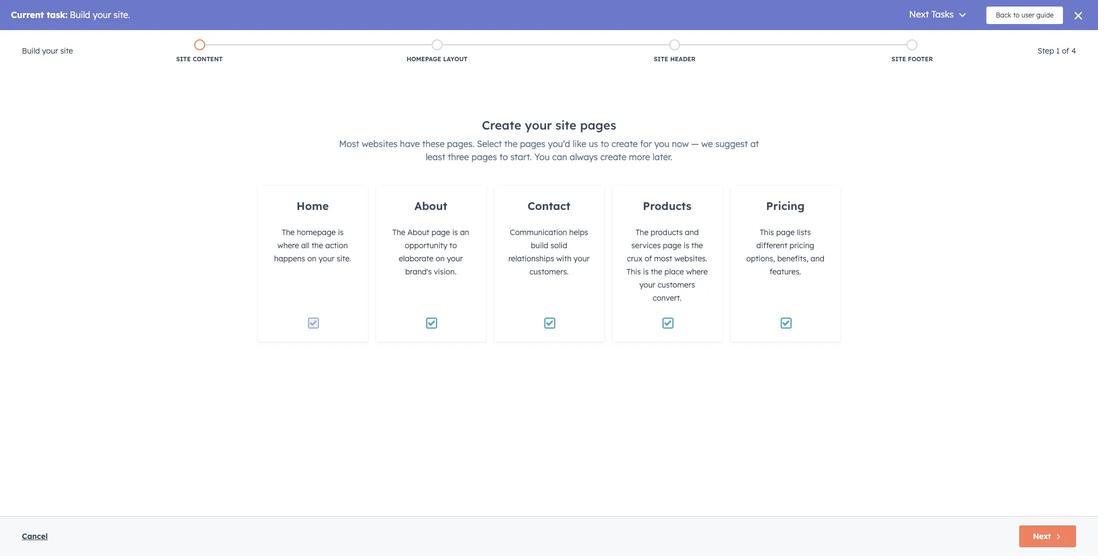 Task type: locate. For each thing, give the bounding box(es) containing it.
these
[[423, 138, 445, 149]]

site.
[[337, 254, 351, 264]]

0 horizontal spatial on
[[307, 254, 317, 264]]

products
[[643, 199, 692, 213]]

an
[[460, 228, 469, 238]]

1 horizontal spatial the
[[505, 138, 518, 149]]

1 site from the left
[[176, 55, 191, 63]]

1 vertical spatial the
[[312, 241, 323, 251]]

on down 'all'
[[307, 254, 317, 264]]

1 vertical spatial create
[[601, 152, 627, 163]]

have
[[400, 138, 420, 149]]

the
[[505, 138, 518, 149], [312, 241, 323, 251]]

1 vertical spatial about
[[408, 228, 430, 238]]

1 vertical spatial site
[[556, 118, 577, 133]]

marketplaces image
[[954, 35, 964, 45]]

we
[[702, 138, 713, 149]]

footer
[[908, 55, 933, 63]]

0 vertical spatial the
[[505, 138, 518, 149]]

all
[[301, 241, 310, 251]]

site up you'd
[[556, 118, 577, 133]]

menu item
[[923, 30, 926, 48], [1008, 30, 1029, 48]]

site for site header
[[654, 55, 669, 63]]

0 horizontal spatial to
[[450, 241, 457, 251]]

hubspot image
[[20, 32, 33, 45]]

always
[[570, 152, 598, 163]]

build your site
[[22, 46, 73, 56]]

list containing site content
[[81, 37, 1032, 66]]

1 horizontal spatial on
[[436, 254, 445, 264]]

0 vertical spatial to
[[601, 138, 609, 149]]

0 horizontal spatial site
[[60, 46, 73, 56]]

more
[[629, 152, 651, 163]]

is up action
[[338, 228, 344, 238]]

about inside the about page is an opportunity to elaborate on your brand's vision.
[[408, 228, 430, 238]]

site left content
[[176, 55, 191, 63]]

2 site from the left
[[654, 55, 669, 63]]

the inside the homepage is where all the action happens on your site.
[[312, 241, 323, 251]]

your up you'd
[[525, 118, 552, 133]]

the right 'all'
[[312, 241, 323, 251]]

1 horizontal spatial site
[[556, 118, 577, 133]]

create up more
[[612, 138, 638, 149]]

site for site footer
[[892, 55, 907, 63]]

music
[[1049, 34, 1068, 43]]

1
[[1057, 46, 1060, 56]]

your
[[42, 46, 58, 56], [525, 118, 552, 133], [319, 254, 335, 264], [447, 254, 463, 264]]

to right us
[[601, 138, 609, 149]]

to down page
[[450, 241, 457, 251]]

2 is from the left
[[453, 228, 458, 238]]

0 vertical spatial site
[[60, 46, 73, 56]]

to inside the about page is an opportunity to elaborate on your brand's vision.
[[450, 241, 457, 251]]

your up vision.
[[447, 254, 463, 264]]

0 vertical spatial create
[[612, 138, 638, 149]]

site
[[176, 55, 191, 63], [654, 55, 669, 63], [892, 55, 907, 63]]

the inside the about page is an opportunity to elaborate on your brand's vision.
[[393, 228, 406, 238]]

list
[[81, 37, 1032, 66]]

the
[[282, 228, 295, 238], [393, 228, 406, 238]]

next button
[[1020, 526, 1077, 548]]

about up page
[[415, 199, 448, 213]]

1 horizontal spatial the
[[393, 228, 406, 238]]

0 vertical spatial pages
[[580, 118, 617, 133]]

on inside the homepage is where all the action happens on your site.
[[307, 254, 317, 264]]

hubspot link
[[13, 32, 41, 45]]

pages up 'you' on the top of the page
[[520, 138, 546, 149]]

0 horizontal spatial menu item
[[923, 30, 926, 48]]

the inside the homepage is where all the action happens on your site.
[[282, 228, 295, 238]]

now
[[672, 138, 689, 149]]

to
[[601, 138, 609, 149], [500, 152, 508, 163], [450, 241, 457, 251]]

to left start.
[[500, 152, 508, 163]]

menu item right settings "link"
[[1008, 30, 1029, 48]]

happens
[[274, 254, 305, 264]]

2 horizontal spatial site
[[892, 55, 907, 63]]

site left header at the right of the page
[[654, 55, 669, 63]]

1 is from the left
[[338, 228, 344, 238]]

0 horizontal spatial the
[[282, 228, 295, 238]]

is left an
[[453, 228, 458, 238]]

0 horizontal spatial the
[[312, 241, 323, 251]]

create
[[612, 138, 638, 149], [601, 152, 627, 163]]

of
[[1062, 46, 1070, 56]]

menu item left calling icon popup button
[[923, 30, 926, 48]]

homepage layout
[[407, 55, 468, 63]]

your inside create your site pages most websites have these pages. select the pages you'd like us to create for you now — we suggest at least three pages to start. you can always create more later.
[[525, 118, 552, 133]]

1 on from the left
[[307, 254, 317, 264]]

1 horizontal spatial menu item
[[1008, 30, 1029, 48]]

like
[[573, 138, 587, 149]]

2 vertical spatial pages
[[472, 152, 497, 163]]

1 vertical spatial pages
[[520, 138, 546, 149]]

4
[[1072, 46, 1077, 56]]

site down the 'upgrade'
[[892, 55, 907, 63]]

0 horizontal spatial site
[[176, 55, 191, 63]]

upgrade image
[[873, 35, 883, 45]]

the for home
[[282, 228, 295, 238]]

1 horizontal spatial site
[[654, 55, 669, 63]]

header
[[671, 55, 696, 63]]

on up vision.
[[436, 254, 445, 264]]

2 vertical spatial to
[[450, 241, 457, 251]]

2 horizontal spatial pages
[[580, 118, 617, 133]]

site
[[60, 46, 73, 56], [556, 118, 577, 133]]

your down action
[[319, 254, 335, 264]]

the inside create your site pages most websites have these pages. select the pages you'd like us to create for you now — we suggest at least three pages to start. you can always create more later.
[[505, 138, 518, 149]]

vision.
[[434, 267, 457, 277]]

the homepage is where all the action happens on your site.
[[274, 228, 351, 264]]

layout
[[443, 55, 468, 63]]

about up the opportunity
[[408, 228, 430, 238]]

the up where
[[282, 228, 295, 238]]

pages
[[580, 118, 617, 133], [520, 138, 546, 149], [472, 152, 497, 163]]

is
[[338, 228, 344, 238], [453, 228, 458, 238]]

1 vertical spatial to
[[500, 152, 508, 163]]

the up the opportunity
[[393, 228, 406, 238]]

the up start.
[[505, 138, 518, 149]]

site right build at the top left of the page
[[60, 46, 73, 56]]

menu
[[865, 30, 1086, 48]]

about
[[415, 199, 448, 213], [408, 228, 430, 238]]

3 site from the left
[[892, 55, 907, 63]]

site footer list item
[[794, 37, 1032, 66]]

2 on from the left
[[436, 254, 445, 264]]

site for site content
[[176, 55, 191, 63]]

homepage
[[297, 228, 336, 238]]

where
[[278, 241, 299, 251]]

pages down "select"
[[472, 152, 497, 163]]

on for about
[[436, 254, 445, 264]]

0 horizontal spatial is
[[338, 228, 344, 238]]

site header list item
[[556, 37, 794, 66]]

1 the from the left
[[282, 228, 295, 238]]

three
[[448, 152, 469, 163]]

upgrade
[[885, 36, 916, 44]]

pages up us
[[580, 118, 617, 133]]

on
[[307, 254, 317, 264], [436, 254, 445, 264]]

on inside the about page is an opportunity to elaborate on your brand's vision.
[[436, 254, 445, 264]]

site inside create your site pages most websites have these pages. select the pages you'd like us to create for you now — we suggest at least three pages to start. you can always create more later.
[[556, 118, 577, 133]]

1 horizontal spatial is
[[453, 228, 458, 238]]

create left more
[[601, 152, 627, 163]]

2 the from the left
[[393, 228, 406, 238]]



Task type: vqa. For each thing, say whether or not it's contained in the screenshot.
the "LinkedIn,"
no



Task type: describe. For each thing, give the bounding box(es) containing it.
next
[[1034, 532, 1052, 542]]

can
[[552, 152, 568, 163]]

step 1 of 4
[[1038, 46, 1077, 56]]

marketplaces button
[[947, 30, 970, 48]]

is inside the about page is an opportunity to elaborate on your brand's vision.
[[453, 228, 458, 238]]

brand's
[[405, 267, 432, 277]]

action
[[325, 241, 348, 251]]

1 horizontal spatial pages
[[520, 138, 546, 149]]

at
[[751, 138, 759, 149]]

opportunity
[[405, 241, 448, 251]]

site header
[[654, 55, 696, 63]]

1 horizontal spatial to
[[500, 152, 508, 163]]

your inside the homepage is where all the action happens on your site.
[[319, 254, 335, 264]]

select
[[477, 138, 502, 149]]

pricing
[[766, 199, 805, 213]]

calling icon button
[[927, 32, 945, 46]]

on for home
[[307, 254, 317, 264]]

pages.
[[447, 138, 475, 149]]

you
[[535, 152, 550, 163]]

us
[[589, 138, 598, 149]]

step
[[1038, 46, 1055, 56]]

cancel
[[22, 532, 48, 542]]

site for create
[[556, 118, 577, 133]]

home
[[297, 199, 329, 213]]

settings image
[[995, 35, 1005, 45]]

content
[[193, 55, 223, 63]]

later.
[[653, 152, 673, 163]]

page
[[432, 228, 450, 238]]

your right build at the top left of the page
[[42, 46, 58, 56]]

settings link
[[993, 33, 1007, 45]]

0 horizontal spatial pages
[[472, 152, 497, 163]]

you
[[655, 138, 670, 149]]

Search HubSpot search field
[[945, 53, 1079, 72]]

site content
[[176, 55, 223, 63]]

site footer
[[892, 55, 933, 63]]

create
[[482, 118, 522, 133]]

websites
[[362, 138, 398, 149]]

the for about
[[393, 228, 406, 238]]

1 menu item from the left
[[923, 30, 926, 48]]

the about page is an opportunity to elaborate on your brand's vision.
[[393, 228, 469, 277]]

most
[[339, 138, 360, 149]]

start.
[[511, 152, 532, 163]]

site for build
[[60, 46, 73, 56]]

help button
[[973, 30, 991, 48]]

menu containing music
[[865, 30, 1086, 48]]

homepage
[[407, 55, 442, 63]]

least
[[426, 152, 446, 163]]

create your site pages most websites have these pages. select the pages you'd like us to create for you now — we suggest at least three pages to start. you can always create more later.
[[339, 118, 759, 163]]

for
[[640, 138, 652, 149]]

build
[[22, 46, 40, 56]]

suggest
[[716, 138, 748, 149]]

your inside the about page is an opportunity to elaborate on your brand's vision.
[[447, 254, 463, 264]]

cancel button
[[22, 530, 48, 544]]

2 horizontal spatial to
[[601, 138, 609, 149]]

greg robinson image
[[1037, 34, 1047, 44]]

homepage layout list item
[[318, 37, 556, 66]]

contact
[[528, 199, 571, 213]]

help image
[[977, 35, 987, 45]]

—
[[692, 138, 699, 149]]

elaborate
[[399, 254, 434, 264]]

calling icon image
[[931, 34, 941, 44]]

0 vertical spatial about
[[415, 199, 448, 213]]

2 menu item from the left
[[1008, 30, 1029, 48]]

site content list item
[[81, 37, 318, 66]]

you'd
[[548, 138, 571, 149]]

music button
[[1030, 30, 1084, 48]]

is inside the homepage is where all the action happens on your site.
[[338, 228, 344, 238]]



